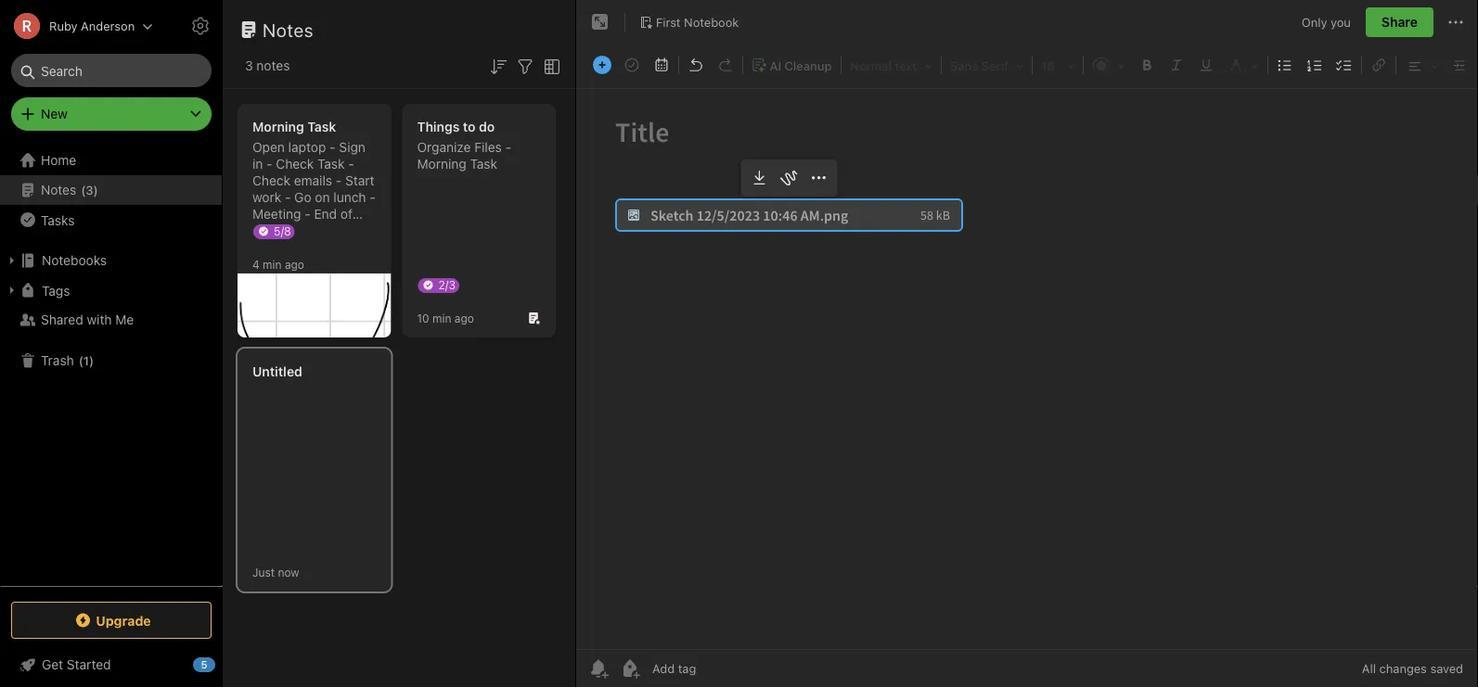Task type: vqa. For each thing, say whether or not it's contained in the screenshot.
Row Group
no



Task type: describe. For each thing, give the bounding box(es) containing it.
morning inside things to do organize files - morning task
[[417, 156, 466, 172]]

Search text field
[[24, 54, 199, 87]]

font family image
[[945, 53, 1029, 77]]

Account field
[[0, 7, 153, 45]]

new
[[41, 106, 68, 122]]

More actions field
[[1445, 7, 1467, 37]]

lunch
[[333, 190, 366, 205]]

files
[[474, 140, 502, 155]]

tasks
[[41, 212, 75, 228]]

emails
[[294, 173, 332, 188]]

just
[[252, 566, 275, 579]]

3 inside notes ( 3 )
[[86, 183, 93, 197]]

Help and Learning task checklist field
[[0, 650, 223, 680]]

with
[[87, 312, 112, 328]]

- inside things to do organize files - morning task
[[505, 140, 511, 155]]

anderson
[[81, 19, 135, 33]]

of
[[340, 206, 353, 222]]

home link
[[0, 146, 223, 175]]

ago for 10 min ago
[[454, 312, 474, 325]]

saved
[[1430, 662, 1463, 676]]

expand note image
[[589, 11, 611, 33]]

started
[[67, 657, 111, 673]]

me
[[115, 312, 134, 328]]

tags button
[[0, 276, 222, 305]]

morning inside 'morning task open laptop - sign in - check task - check emails - start work - go on lunch - meeting - end of day'
[[252, 119, 304, 135]]

to
[[463, 119, 476, 135]]

end
[[314, 206, 337, 222]]

trash
[[41, 353, 74, 368]]

1 vertical spatial check
[[252, 173, 290, 188]]

- down start
[[370, 190, 376, 205]]

Note Editor text field
[[576, 89, 1478, 650]]

alignment image
[[1399, 53, 1444, 77]]

5/8
[[274, 225, 291, 238]]

note window element
[[576, 0, 1478, 688]]

Highlight field
[[1221, 52, 1266, 78]]

highlight image
[[1222, 53, 1265, 77]]

you
[[1331, 15, 1351, 29]]

min for 4
[[263, 258, 282, 271]]

notebook
[[684, 15, 739, 29]]

shared
[[41, 312, 83, 328]]

changes
[[1379, 662, 1427, 676]]

home
[[41, 153, 76, 168]]

5
[[201, 659, 207, 671]]

only you
[[1302, 15, 1351, 29]]

notes ( 3 )
[[41, 182, 98, 198]]

just now
[[252, 566, 299, 579]]

Alignment field
[[1398, 52, 1445, 78]]

numbered list image
[[1302, 52, 1328, 78]]

click to collapse image
[[216, 653, 230, 675]]

) for trash
[[89, 354, 94, 368]]

add a reminder image
[[587, 658, 610, 680]]

first notebook
[[656, 15, 739, 29]]

Insert field
[[588, 52, 616, 78]]

undo image
[[683, 52, 709, 78]]

10
[[417, 312, 429, 325]]

task up laptop
[[307, 119, 336, 135]]

add tag image
[[619, 658, 641, 680]]

shared with me link
[[0, 305, 222, 335]]

things
[[417, 119, 460, 135]]

ruby anderson
[[49, 19, 135, 33]]

trash ( 1 )
[[41, 353, 94, 368]]

share
[[1382, 14, 1418, 30]]

notes
[[256, 58, 290, 73]]

task inside things to do organize files - morning task
[[470, 156, 497, 172]]

tags
[[42, 283, 70, 298]]

bulleted list image
[[1272, 52, 1298, 78]]

get started
[[42, 657, 111, 673]]

thumbnail image
[[238, 274, 391, 338]]

View options field
[[536, 54, 563, 78]]

go
[[294, 190, 311, 205]]

- down the "go"
[[305, 206, 311, 222]]



Task type: locate. For each thing, give the bounding box(es) containing it.
Font family field
[[944, 52, 1030, 78]]

- right in
[[266, 156, 272, 172]]

meeting
[[252, 206, 301, 222]]

notes inside tree
[[41, 182, 76, 198]]

ago down 5/8
[[285, 258, 304, 271]]

first
[[656, 15, 681, 29]]

1 horizontal spatial morning
[[417, 156, 466, 172]]

task down the files
[[470, 156, 497, 172]]

notes
[[263, 19, 314, 40], [41, 182, 76, 198]]

Font size field
[[1035, 52, 1081, 78]]

0 horizontal spatial morning
[[252, 119, 304, 135]]

min for 10
[[432, 312, 451, 325]]

- left the "go"
[[285, 190, 291, 205]]

0 vertical spatial min
[[263, 258, 282, 271]]

morning task open laptop - sign in - check task - check emails - start work - go on lunch - meeting - end of day
[[252, 119, 376, 238]]

start
[[345, 173, 375, 188]]

font size image
[[1036, 53, 1080, 77]]

work
[[252, 190, 281, 205]]

10 min ago
[[417, 312, 474, 325]]

0 vertical spatial 3
[[245, 58, 253, 73]]

1 horizontal spatial min
[[432, 312, 451, 325]]

new button
[[11, 97, 212, 131]]

1 vertical spatial notes
[[41, 182, 76, 198]]

settings image
[[189, 15, 212, 37]]

)
[[93, 183, 98, 197], [89, 354, 94, 368]]

untitled
[[252, 364, 302, 380]]

) inside notes ( 3 )
[[93, 183, 98, 197]]

- down sign at left
[[348, 156, 354, 172]]

( for trash
[[79, 354, 83, 368]]

Font color field
[[1086, 52, 1132, 78]]

1 horizontal spatial notes
[[263, 19, 314, 40]]

1 vertical spatial morning
[[417, 156, 466, 172]]

first notebook button
[[633, 9, 745, 35]]

) inside trash ( 1 )
[[89, 354, 94, 368]]

get
[[42, 657, 63, 673]]

only
[[1302, 15, 1327, 29]]

1 vertical spatial )
[[89, 354, 94, 368]]

- right the files
[[505, 140, 511, 155]]

None search field
[[24, 54, 199, 87]]

upgrade
[[96, 613, 151, 628]]

in
[[252, 156, 263, 172]]

4
[[252, 258, 260, 271]]

day
[[252, 223, 274, 238]]

all
[[1362, 662, 1376, 676]]

task up emails
[[317, 156, 345, 172]]

sign
[[339, 140, 366, 155]]

calendar event image
[[649, 52, 675, 78]]

- up lunch
[[336, 173, 342, 188]]

0 vertical spatial notes
[[263, 19, 314, 40]]

( inside notes ( 3 )
[[81, 183, 86, 197]]

0 vertical spatial (
[[81, 183, 86, 197]]

ago
[[285, 258, 304, 271], [454, 312, 474, 325]]

morning down organize
[[417, 156, 466, 172]]

1 vertical spatial 3
[[86, 183, 93, 197]]

0 vertical spatial )
[[93, 183, 98, 197]]

now
[[278, 566, 299, 579]]

shared with me
[[41, 312, 134, 328]]

) down home link
[[93, 183, 98, 197]]

3 down home link
[[86, 183, 93, 197]]

3 left notes
[[245, 58, 253, 73]]

do
[[479, 119, 495, 135]]

notes up notes
[[263, 19, 314, 40]]

1 vertical spatial ago
[[454, 312, 474, 325]]

check up work
[[252, 173, 290, 188]]

0 vertical spatial morning
[[252, 119, 304, 135]]

0 horizontal spatial 3
[[86, 183, 93, 197]]

expand tags image
[[5, 283, 19, 298]]

notebooks
[[42, 253, 107, 268]]

ago for 4 min ago
[[285, 258, 304, 271]]

1 vertical spatial (
[[79, 354, 83, 368]]

2/3
[[438, 278, 456, 291]]

tree containing home
[[0, 146, 223, 585]]

0 vertical spatial check
[[276, 156, 314, 172]]

ago down "2/3"
[[454, 312, 474, 325]]

1 vertical spatial min
[[432, 312, 451, 325]]

check
[[276, 156, 314, 172], [252, 173, 290, 188]]

notebooks link
[[0, 246, 222, 276]]

upgrade button
[[11, 602, 212, 639]]

Sort options field
[[487, 54, 509, 78]]

heading level image
[[844, 53, 938, 77]]

check down laptop
[[276, 156, 314, 172]]

( down home link
[[81, 183, 86, 197]]

-
[[330, 140, 336, 155], [505, 140, 511, 155], [266, 156, 272, 172], [348, 156, 354, 172], [336, 173, 342, 188], [285, 190, 291, 205], [370, 190, 376, 205], [305, 206, 311, 222]]

font color image
[[1087, 53, 1131, 77]]

min right 4
[[263, 258, 282, 271]]

morning
[[252, 119, 304, 135], [417, 156, 466, 172]]

( inside trash ( 1 )
[[79, 354, 83, 368]]

laptop
[[288, 140, 326, 155]]

0 horizontal spatial min
[[263, 258, 282, 271]]

task
[[307, 119, 336, 135], [317, 156, 345, 172], [470, 156, 497, 172]]

morning up open
[[252, 119, 304, 135]]

0 vertical spatial ago
[[285, 258, 304, 271]]

notes for notes ( 3 )
[[41, 182, 76, 198]]

add filters image
[[514, 55, 536, 78]]

(
[[81, 183, 86, 197], [79, 354, 83, 368]]

expand notebooks image
[[5, 253, 19, 268]]

ruby
[[49, 19, 78, 33]]

organize
[[417, 140, 471, 155]]

Add tag field
[[650, 661, 790, 677]]

- left sign at left
[[330, 140, 336, 155]]

share button
[[1366, 7, 1434, 37]]

) right trash
[[89, 354, 94, 368]]

min right 10
[[432, 312, 451, 325]]

0 horizontal spatial notes
[[41, 182, 76, 198]]

0 horizontal spatial ago
[[285, 258, 304, 271]]

more actions image
[[1445, 11, 1467, 33]]

open
[[252, 140, 285, 155]]

3 notes
[[245, 58, 290, 73]]

notes down home
[[41, 182, 76, 198]]

tasks button
[[0, 205, 222, 235]]

Add filters field
[[514, 54, 536, 78]]

notes for notes
[[263, 19, 314, 40]]

on
[[315, 190, 330, 205]]

1 horizontal spatial ago
[[454, 312, 474, 325]]

all changes saved
[[1362, 662, 1463, 676]]

( right trash
[[79, 354, 83, 368]]

( for notes
[[81, 183, 86, 197]]

3
[[245, 58, 253, 73], [86, 183, 93, 197]]

1 horizontal spatial 3
[[245, 58, 253, 73]]

min
[[263, 258, 282, 271], [432, 312, 451, 325]]

things to do organize files - morning task
[[417, 119, 511, 172]]

tree
[[0, 146, 223, 585]]

4 min ago
[[252, 258, 304, 271]]

checklist image
[[1332, 52, 1357, 78]]

Heading level field
[[843, 52, 939, 78]]

) for notes
[[93, 183, 98, 197]]

1
[[83, 354, 89, 368]]



